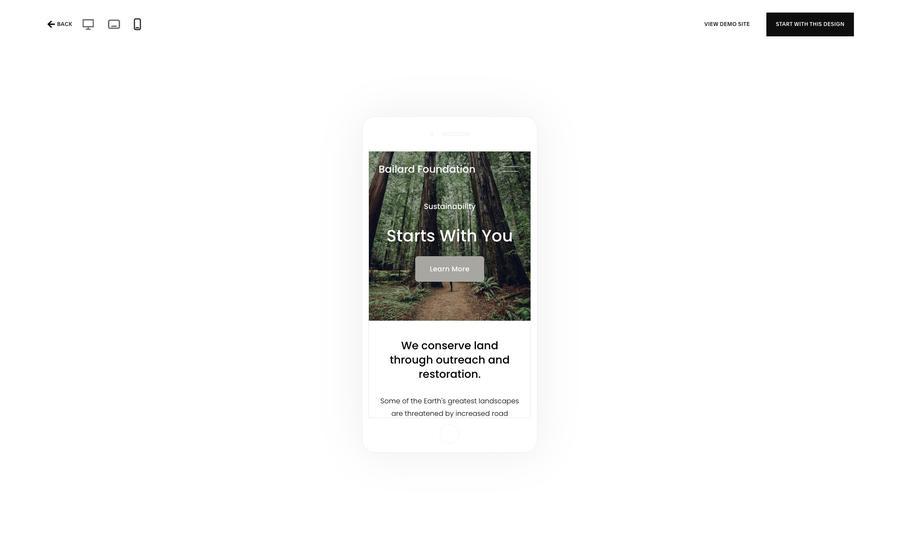 Task type: describe. For each thing, give the bounding box(es) containing it.
store
[[42, 22, 60, 30]]

5 - from the left
[[212, 22, 215, 30]]

6 - from the left
[[245, 22, 248, 30]]

1 - from the left
[[62, 22, 64, 30]]

degraw
[[332, 80, 363, 88]]

with
[[794, 21, 809, 27]]

preview template on a mobile device image
[[131, 18, 144, 31]]

view demo site
[[705, 21, 750, 27]]

lusaka image
[[70, 0, 303, 71]]

2 - from the left
[[96, 22, 98, 30]]

scheduling
[[173, 22, 210, 30]]

design
[[824, 21, 845, 27]]

start with this design button
[[766, 12, 854, 36]]

business
[[303, 22, 333, 30]]

local
[[284, 22, 302, 30]]

demo
[[720, 21, 737, 27]]



Task type: vqa. For each thing, say whether or not it's contained in the screenshot.
Preview template on a desktop device image
yes



Task type: locate. For each thing, give the bounding box(es) containing it.
- left courses
[[212, 22, 215, 30]]

view
[[705, 21, 719, 27]]

almar
[[332, 450, 357, 458]]

7 - from the left
[[280, 22, 282, 30]]

3 - from the left
[[148, 22, 150, 30]]

- right courses
[[245, 22, 248, 30]]

- left local
[[280, 22, 282, 30]]

- right blog
[[169, 22, 171, 30]]

- left blog
[[148, 22, 150, 30]]

cadere image
[[596, 0, 829, 71]]

almar image
[[333, 129, 566, 441]]

start
[[776, 21, 793, 27]]

this
[[810, 21, 822, 27]]

start with this design
[[776, 21, 845, 27]]

services
[[250, 22, 278, 30]]

view demo site link
[[705, 12, 750, 36]]

online
[[19, 22, 41, 30]]

preview template on a tablet device image
[[106, 17, 122, 32]]

back button
[[45, 15, 75, 34]]

online store - portfolio - memberships - blog - scheduling - courses - services - local business
[[19, 22, 333, 30]]

site
[[738, 21, 750, 27]]

blog
[[152, 22, 167, 30]]

memberships
[[100, 22, 146, 30]]

- left preview template on a tablet device image
[[96, 22, 98, 30]]

back
[[57, 21, 72, 27]]

-
[[62, 22, 64, 30], [96, 22, 98, 30], [148, 22, 150, 30], [169, 22, 171, 30], [212, 22, 215, 30], [245, 22, 248, 30], [280, 22, 282, 30]]

portfolio
[[66, 22, 94, 30]]

preview template on a desktop device image
[[79, 17, 97, 31]]

- right "store"
[[62, 22, 64, 30]]

4 - from the left
[[169, 22, 171, 30]]

courses
[[216, 22, 244, 30]]



